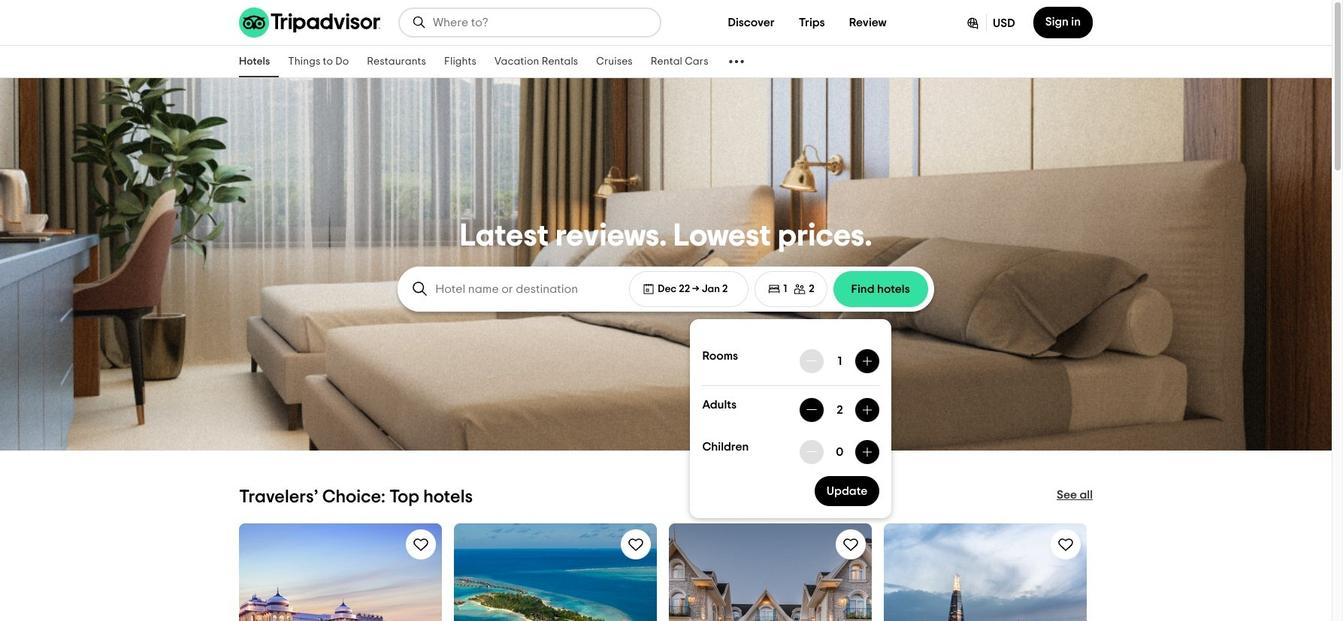Task type: locate. For each thing, give the bounding box(es) containing it.
search image
[[411, 280, 429, 298]]

Search search field
[[433, 16, 648, 29], [435, 283, 610, 296]]

set child count to one less image
[[806, 447, 818, 459], [862, 447, 874, 459]]

1 horizontal spatial set child count to one less image
[[862, 447, 874, 459]]

set room count to one less image
[[806, 356, 818, 368]]

2 set child count to one less image from the left
[[862, 447, 874, 459]]

2 horizontal spatial save to a trip image
[[842, 536, 860, 554]]

1 save to a trip image from the left
[[412, 536, 430, 554]]

0 horizontal spatial save to a trip image
[[412, 536, 430, 554]]

set adult count to one more image
[[862, 405, 874, 417]]

1 vertical spatial search search field
[[435, 283, 610, 296]]

tripadvisor image
[[239, 8, 380, 38]]

0 vertical spatial search search field
[[433, 16, 648, 29]]

1 vertical spatial none search field
[[399, 268, 622, 311]]

0 vertical spatial none search field
[[400, 9, 660, 36]]

save to a trip image
[[412, 536, 430, 554], [627, 536, 645, 554], [842, 536, 860, 554]]

1 horizontal spatial save to a trip image
[[627, 536, 645, 554]]

set child count to one less image down set adult count to one less image
[[806, 447, 818, 459]]

search search field for search image
[[433, 16, 648, 29]]

None search field
[[400, 9, 660, 36], [399, 268, 622, 311]]

0 horizontal spatial set child count to one less image
[[806, 447, 818, 459]]

search search field for search icon at the left of the page
[[435, 283, 610, 296]]

3 save to a trip image from the left
[[842, 536, 860, 554]]

set child count to one less image down set adult count to one more icon
[[862, 447, 874, 459]]

none search field search
[[399, 268, 622, 311]]

set adult count to one less image
[[806, 405, 818, 417]]



Task type: vqa. For each thing, say whether or not it's contained in the screenshot.
day inside the the It was awesome. The plantation was lovely and the history interesting but the swamp tour was the highlight. Captain Tom was a hoot. And our tour guide Earley, was very interesting and informative. Great day overall.
no



Task type: describe. For each thing, give the bounding box(es) containing it.
2 save to a trip image from the left
[[627, 536, 645, 554]]

save to a trip image
[[1057, 536, 1075, 554]]

search image
[[412, 15, 427, 30]]

1 set child count to one less image from the left
[[806, 447, 818, 459]]

set rooms to one more image
[[862, 356, 874, 368]]



